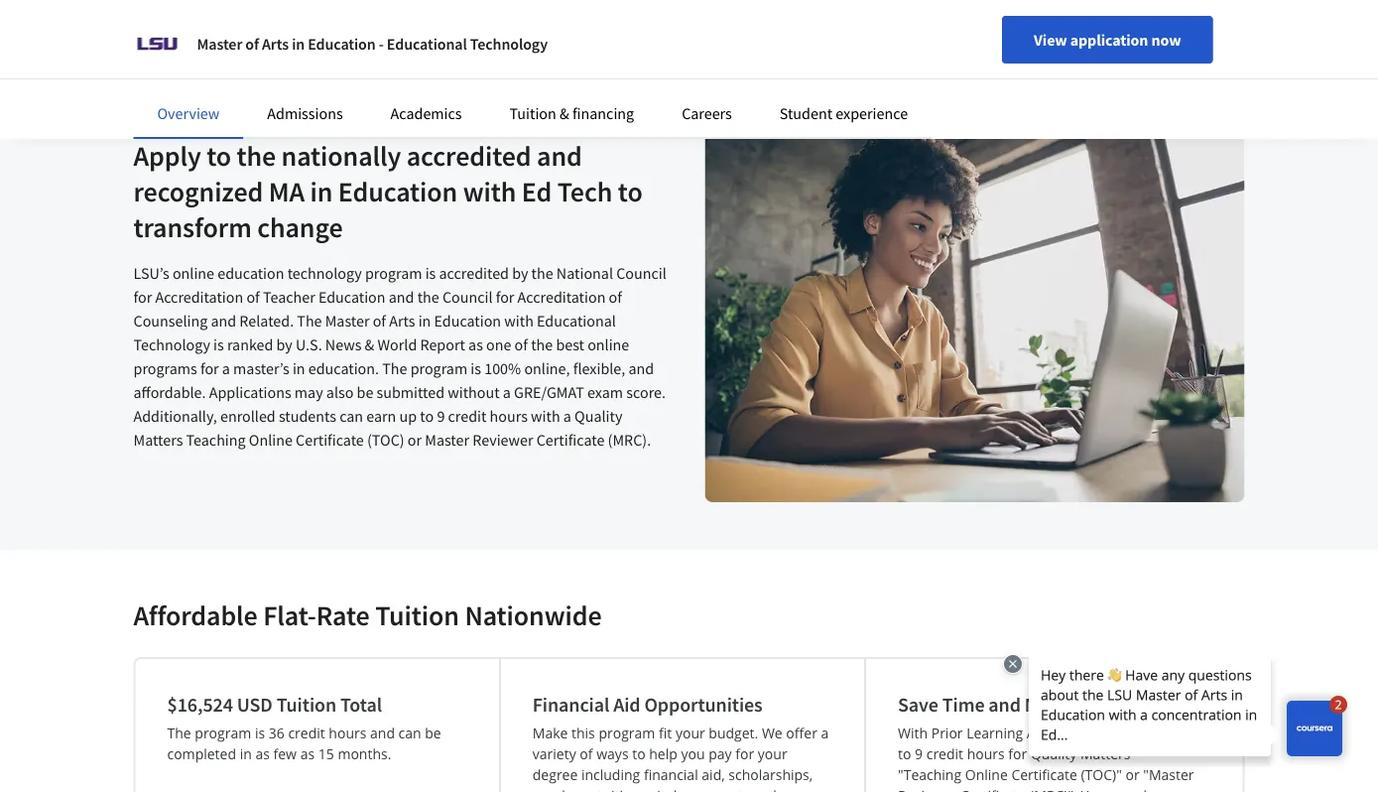 Task type: describe. For each thing, give the bounding box(es) containing it.
1 vertical spatial council
[[443, 287, 493, 307]]

1 vertical spatial with
[[505, 311, 534, 331]]

online inside save time and money with prior learning assessment (pla), earn up to 9 credit hours for quality matters' "teaching online certificate (toc)" or "master reviewer certificate (mrc)". you can also e
[[965, 765, 1008, 784]]

education up report
[[434, 311, 501, 331]]

we
[[762, 724, 783, 742]]

you
[[681, 744, 705, 763]]

1 vertical spatial tuition
[[375, 598, 459, 633]]

affordable
[[133, 598, 258, 633]]

certificate up '(mrc)".'
[[1012, 765, 1078, 784]]

to inside financial aid opportunities make this program fit your budget.   we offer a variety of ways to help you pay for your degree including financial aid, scholarships, employer tuition reimbursement,
[[632, 744, 646, 763]]

to right tech
[[618, 174, 643, 209]]

the up online,
[[531, 334, 553, 354]]

change
[[257, 210, 343, 245]]

100%
[[485, 358, 521, 378]]

budget.
[[709, 724, 759, 742]]

careers link
[[682, 103, 732, 123]]

may
[[295, 382, 323, 402]]

financing
[[573, 103, 634, 123]]

and up world
[[389, 287, 414, 307]]

program inside $16,524  usd tuition total the program is 36 credit hours and can be completed in as few as 15 months.
[[195, 724, 251, 742]]

for inside save time and money with prior learning assessment (pla), earn up to 9 credit hours for quality matters' "teaching online certificate (toc)" or "master reviewer certificate (mrc)". you can also e
[[1009, 744, 1028, 763]]

technology
[[288, 263, 362, 283]]

financial
[[644, 765, 698, 784]]

education inside apply to the nationally accredited and recognized ma in education with ed tech to transform change
[[338, 174, 458, 209]]

is up report
[[425, 263, 436, 283]]

in inside apply to the nationally accredited and recognized ma in education with ed tech to transform change
[[310, 174, 333, 209]]

prior
[[932, 724, 963, 742]]

degree
[[533, 765, 578, 784]]

affordable flat-rate tuition nationwide
[[133, 598, 602, 633]]

hours inside "lsu's online education technology program is accredited by the national council for accreditation of teacher education and the council for accreditation of counseling and related.  the master of arts in education with educational technology is ranked by u.s. news & world report as one of the best online programs for a master's in education. the program is 100% online, flexible, and affordable. applications may also be submitted without a gre/gmat exam score. additionally, enrolled students can earn up to 9 credit hours with a quality matters teaching online certificate (toc) or master reviewer certificate (mrc)."
[[490, 406, 528, 426]]

save time and money list item
[[867, 659, 1232, 792]]

matters'
[[1081, 744, 1134, 763]]

affordable.
[[133, 382, 206, 402]]

make
[[533, 724, 568, 742]]

now
[[1152, 30, 1182, 50]]

of down education
[[247, 287, 260, 307]]

student experience
[[780, 103, 908, 123]]

1 horizontal spatial as
[[300, 744, 315, 763]]

ma
[[269, 174, 305, 209]]

overview link
[[157, 103, 220, 123]]

a down 100%
[[503, 382, 511, 402]]

technology inside "lsu's online education technology program is accredited by the national council for accreditation of teacher education and the council for accreditation of counseling and related.  the master of arts in education with educational technology is ranked by u.s. news & world report as one of the best online programs for a master's in education. the program is 100% online, flexible, and affordable. applications may also be submitted without a gre/gmat exam score. additionally, enrolled students can earn up to 9 credit hours with a quality matters teaching online certificate (toc) or master reviewer certificate (mrc)."
[[133, 334, 210, 354]]

aid,
[[702, 765, 725, 784]]

and inside apply to the nationally accredited and recognized ma in education with ed tech to transform change
[[537, 138, 582, 173]]

ways
[[597, 744, 629, 763]]

education down technology
[[319, 287, 386, 307]]

credit inside save time and money with prior learning assessment (pla), earn up to 9 credit hours for quality matters' "teaching online certificate (toc)" or "master reviewer certificate (mrc)". you can also e
[[927, 744, 964, 763]]

master's
[[233, 358, 290, 378]]

opportunities
[[645, 692, 763, 717]]

student
[[780, 103, 833, 123]]

academics
[[391, 103, 462, 123]]

the inside $16,524  usd tuition total the program is 36 credit hours and can be completed in as few as 15 months.
[[167, 724, 191, 742]]

0 horizontal spatial arts
[[262, 34, 289, 54]]

for up the one
[[496, 287, 515, 307]]

0 vertical spatial by
[[512, 263, 528, 283]]

employer
[[533, 786, 594, 792]]

up inside "lsu's online education technology program is accredited by the national council for accreditation of teacher education and the council for accreditation of counseling and related.  the master of arts in education with educational technology is ranked by u.s. news & world report as one of the best online programs for a master's in education. the program is 100% online, flexible, and affordable. applications may also be submitted without a gre/gmat exam score. additionally, enrolled students can earn up to 9 credit hours with a quality matters teaching online certificate (toc) or master reviewer certificate (mrc)."
[[400, 406, 417, 426]]

and up score. on the left
[[629, 358, 654, 378]]

usd
[[237, 692, 273, 717]]

best
[[556, 334, 585, 354]]

2 accreditation from the left
[[518, 287, 606, 307]]

education
[[218, 263, 284, 283]]

-
[[379, 34, 384, 54]]

of down national
[[609, 287, 622, 307]]

ed
[[522, 174, 552, 209]]

0 vertical spatial educational
[[387, 34, 467, 54]]

2 vertical spatial master
[[425, 430, 469, 450]]

tuition & financing
[[510, 103, 634, 123]]

louisiana state university logo image
[[133, 20, 181, 67]]

reviewer inside save time and money with prior learning assessment (pla), earn up to 9 credit hours for quality matters' "teaching online certificate (toc)" or "master reviewer certificate (mrc)". you can also e
[[898, 786, 957, 792]]

as inside "lsu's online education technology program is accredited by the national council for accreditation of teacher education and the council for accreditation of counseling and related.  the master of arts in education with educational technology is ranked by u.s. news & world report as one of the best online programs for a master's in education. the program is 100% online, flexible, and affordable. applications may also be submitted without a gre/gmat exam score. additionally, enrolled students can earn up to 9 credit hours with a quality matters teaching online certificate (toc) or master reviewer certificate (mrc)."
[[469, 334, 483, 354]]

teacher
[[263, 287, 315, 307]]

counseling
[[133, 311, 208, 331]]

master of arts in education - educational technology
[[197, 34, 548, 54]]

programs
[[133, 358, 197, 378]]

for down lsu's
[[133, 287, 152, 307]]

0 horizontal spatial as
[[255, 744, 270, 763]]

of right the one
[[515, 334, 528, 354]]

2 horizontal spatial the
[[382, 358, 407, 378]]

financial
[[533, 692, 610, 717]]

offer
[[786, 724, 818, 742]]

0 horizontal spatial by
[[276, 334, 293, 354]]

quality inside save time and money with prior learning assessment (pla), earn up to 9 credit hours for quality matters' "teaching online certificate (toc)" or "master reviewer certificate (mrc)". you can also e
[[1031, 744, 1077, 763]]

overview
[[157, 103, 220, 123]]

$16,524
[[167, 692, 233, 717]]

can inside "lsu's online education technology program is accredited by the national council for accreditation of teacher education and the council for accreditation of counseling and related.  the master of arts in education with educational technology is ranked by u.s. news & world report as one of the best online programs for a master's in education. the program is 100% online, flexible, and affordable. applications may also be submitted without a gre/gmat exam score. additionally, enrolled students can earn up to 9 credit hours with a quality matters teaching online certificate (toc) or master reviewer certificate (mrc)."
[[340, 406, 363, 426]]

and inside $16,524  usd tuition total the program is 36 credit hours and can be completed in as few as 15 months.
[[370, 724, 395, 742]]

recognized
[[133, 174, 263, 209]]

transform
[[133, 210, 252, 245]]

1 horizontal spatial technology
[[470, 34, 548, 54]]

educational inside "lsu's online education technology program is accredited by the national council for accreditation of teacher education and the council for accreditation of counseling and related.  the master of arts in education with educational technology is ranked by u.s. news & world report as one of the best online programs for a master's in education. the program is 100% online, flexible, and affordable. applications may also be submitted without a gre/gmat exam score. additionally, enrolled students can earn up to 9 credit hours with a quality matters teaching online certificate (toc) or master reviewer certificate (mrc)."
[[537, 311, 616, 331]]

rate
[[316, 598, 370, 633]]

quality inside "lsu's online education technology program is accredited by the national council for accreditation of teacher education and the council for accreditation of counseling and related.  the master of arts in education with educational technology is ranked by u.s. news & world report as one of the best online programs for a master's in education. the program is 100% online, flexible, and affordable. applications may also be submitted without a gre/gmat exam score. additionally, enrolled students can earn up to 9 credit hours with a quality matters teaching online certificate (toc) or master reviewer certificate (mrc)."
[[575, 406, 623, 426]]

of right louisiana state university logo on the left top of page
[[246, 34, 259, 54]]

enrolled
[[220, 406, 276, 426]]

academics link
[[391, 103, 462, 123]]

completed
[[167, 744, 236, 763]]

national
[[557, 263, 613, 283]]

accredited inside apply to the nationally accredited and recognized ma in education with ed tech to transform change
[[407, 138, 532, 173]]

$16,524  usd tuition total list item
[[135, 659, 501, 792]]

reimbursement,
[[644, 786, 748, 792]]

or inside "lsu's online education technology program is accredited by the national council for accreditation of teacher education and the council for accreditation of counseling and related.  the master of arts in education with educational technology is ranked by u.s. news & world report as one of the best online programs for a master's in education. the program is 100% online, flexible, and affordable. applications may also be submitted without a gre/gmat exam score. additionally, enrolled students can earn up to 9 credit hours with a quality matters teaching online certificate (toc) or master reviewer certificate (mrc)."
[[408, 430, 422, 450]]

$16,524  usd tuition total the program is 36 credit hours and can be completed in as few as 15 months.
[[167, 692, 441, 763]]

view application now
[[1034, 30, 1182, 50]]

program down report
[[411, 358, 468, 378]]

scholarships,
[[729, 765, 813, 784]]

time
[[943, 692, 985, 717]]

and inside save time and money with prior learning assessment (pla), earn up to 9 credit hours for quality matters' "teaching online certificate (toc)" or "master reviewer certificate (mrc)". you can also e
[[989, 692, 1021, 717]]

a inside financial aid opportunities make this program fit your budget.   we offer a variety of ways to help you pay for your degree including financial aid, scholarships, employer tuition reimbursement,
[[821, 724, 829, 742]]

can inside save time and money with prior learning assessment (pla), earn up to 9 credit hours for quality matters' "teaching online certificate (toc)" or "master reviewer certificate (mrc)". you can also e
[[1110, 786, 1133, 792]]

in up report
[[418, 311, 431, 331]]

1 horizontal spatial master
[[325, 311, 370, 331]]

careers
[[682, 103, 732, 123]]

aid
[[614, 692, 641, 717]]

gre/gmat
[[514, 382, 584, 402]]

certificate down "students"
[[296, 430, 364, 450]]

accredited inside "lsu's online education technology program is accredited by the national council for accreditation of teacher education and the council for accreditation of counseling and related.  the master of arts in education with educational technology is ranked by u.s. news & world report as one of the best online programs for a master's in education. the program is 100% online, flexible, and affordable. applications may also be submitted without a gre/gmat exam score. additionally, enrolled students can earn up to 9 credit hours with a quality matters teaching online certificate (toc) or master reviewer certificate (mrc)."
[[439, 263, 509, 283]]

0 horizontal spatial your
[[676, 724, 705, 742]]

a down gre/gmat
[[564, 406, 572, 426]]

certificate down the learning
[[961, 786, 1027, 792]]

education.
[[308, 358, 379, 378]]

assessment
[[1027, 724, 1104, 742]]

nationally
[[281, 138, 401, 173]]

1 vertical spatial online
[[588, 334, 630, 354]]

hours inside $16,524  usd tuition total the program is 36 credit hours and can be completed in as few as 15 months.
[[329, 724, 367, 742]]

0 vertical spatial the
[[297, 311, 322, 331]]

money
[[1025, 692, 1081, 717]]

application
[[1071, 30, 1149, 50]]

save time and money with prior learning assessment (pla), earn up to 9 credit hours for quality matters' "teaching online certificate (toc)" or "master reviewer certificate (mrc)". you can also e
[[898, 692, 1198, 792]]

learning
[[967, 724, 1024, 742]]

(pla),
[[1108, 724, 1144, 742]]



Task type: locate. For each thing, give the bounding box(es) containing it.
education left -
[[308, 34, 376, 54]]

flat-
[[263, 598, 316, 633]]

1 horizontal spatial can
[[399, 724, 421, 742]]

earn up (toc)
[[367, 406, 396, 426]]

in inside $16,524  usd tuition total the program is 36 credit hours and can be completed in as few as 15 months.
[[240, 744, 252, 763]]

online,
[[524, 358, 570, 378]]

0 horizontal spatial or
[[408, 430, 422, 450]]

students
[[279, 406, 336, 426]]

0 horizontal spatial credit
[[288, 724, 325, 742]]

also inside "lsu's online education technology program is accredited by the national council for accreditation of teacher education and the council for accreditation of counseling and related.  the master of arts in education with educational technology is ranked by u.s. news & world report as one of the best online programs for a master's in education. the program is 100% online, flexible, and affordable. applications may also be submitted without a gre/gmat exam score. additionally, enrolled students can earn up to 9 credit hours with a quality matters teaching online certificate (toc) or master reviewer certificate (mrc)."
[[326, 382, 354, 402]]

admissions link
[[267, 103, 343, 123]]

9 inside "lsu's online education technology program is accredited by the national council for accreditation of teacher education and the council for accreditation of counseling and related.  the master of arts in education with educational technology is ranked by u.s. news & world report as one of the best online programs for a master's in education. the program is 100% online, flexible, and affordable. applications may also be submitted without a gre/gmat exam score. additionally, enrolled students can earn up to 9 credit hours with a quality matters teaching online certificate (toc) or master reviewer certificate (mrc)."
[[437, 406, 445, 426]]

program up completed
[[195, 724, 251, 742]]

fit
[[659, 724, 672, 742]]

for down budget.
[[736, 744, 754, 763]]

council
[[617, 263, 667, 283], [443, 287, 493, 307]]

0 vertical spatial online
[[249, 430, 293, 450]]

including
[[582, 765, 640, 784]]

and up the learning
[[989, 692, 1021, 717]]

1 vertical spatial your
[[758, 744, 788, 763]]

also inside save time and money with prior learning assessment (pla), earn up to 9 credit hours for quality matters' "teaching online certificate (toc)" or "master reviewer certificate (mrc)". you can also e
[[1136, 786, 1162, 792]]

0 vertical spatial credit
[[448, 406, 487, 426]]

technology
[[470, 34, 548, 54], [133, 334, 210, 354]]

reviewer down without
[[473, 430, 533, 450]]

earn inside "lsu's online education technology program is accredited by the national council for accreditation of teacher education and the council for accreditation of counseling and related.  the master of arts in education with educational technology is ranked by u.s. news & world report as one of the best online programs for a master's in education. the program is 100% online, flexible, and affordable. applications may also be submitted without a gre/gmat exam score. additionally, enrolled students can earn up to 9 credit hours with a quality matters teaching online certificate (toc) or master reviewer certificate (mrc)."
[[367, 406, 396, 426]]

matters
[[133, 430, 183, 450]]

1 horizontal spatial also
[[1136, 786, 1162, 792]]

be inside $16,524  usd tuition total the program is 36 credit hours and can be completed in as few as 15 months.
[[425, 724, 441, 742]]

is inside $16,524  usd tuition total the program is 36 credit hours and can be completed in as few as 15 months.
[[255, 724, 265, 742]]

1 vertical spatial master
[[325, 311, 370, 331]]

0 vertical spatial be
[[357, 382, 374, 402]]

0 horizontal spatial can
[[340, 406, 363, 426]]

hours down without
[[490, 406, 528, 426]]

0 horizontal spatial tuition
[[277, 692, 336, 717]]

is left 36
[[255, 724, 265, 742]]

1 horizontal spatial or
[[1126, 765, 1140, 784]]

2 vertical spatial tuition
[[277, 692, 336, 717]]

the up report
[[417, 287, 439, 307]]

1 vertical spatial up
[[1181, 724, 1198, 742]]

online inside "lsu's online education technology program is accredited by the national council for accreditation of teacher education and the council for accreditation of counseling and related.  the master of arts in education with educational technology is ranked by u.s. news & world report as one of the best online programs for a master's in education. the program is 100% online, flexible, and affordable. applications may also be submitted without a gre/gmat exam score. additionally, enrolled students can earn up to 9 credit hours with a quality matters teaching online certificate (toc) or master reviewer certificate (mrc)."
[[249, 430, 293, 450]]

credit down prior on the right of the page
[[927, 744, 964, 763]]

for right programs
[[200, 358, 219, 378]]

months.
[[338, 744, 391, 763]]

1 vertical spatial credit
[[288, 724, 325, 742]]

credit inside $16,524  usd tuition total the program is 36 credit hours and can be completed in as few as 15 months.
[[288, 724, 325, 742]]

by left national
[[512, 263, 528, 283]]

applications
[[209, 382, 291, 402]]

(toc)
[[367, 430, 405, 450]]

9 down submitted
[[437, 406, 445, 426]]

& left financing
[[560, 103, 569, 123]]

0 horizontal spatial online
[[173, 263, 214, 283]]

earn right "(pla),"
[[1148, 724, 1177, 742]]

15
[[318, 744, 334, 763]]

experience
[[836, 103, 908, 123]]

the inside apply to the nationally accredited and recognized ma in education with ed tech to transform change
[[237, 138, 276, 173]]

without
[[448, 382, 500, 402]]

1 horizontal spatial online
[[588, 334, 630, 354]]

or right (toc)
[[408, 430, 422, 450]]

0 vertical spatial accredited
[[407, 138, 532, 173]]

accreditation down national
[[518, 287, 606, 307]]

1 horizontal spatial earn
[[1148, 724, 1177, 742]]

2 horizontal spatial master
[[425, 430, 469, 450]]

technology up 'tuition & financing'
[[470, 34, 548, 54]]

with left ed
[[463, 174, 516, 209]]

financial aid opportunities list item
[[501, 659, 867, 792]]

2 vertical spatial hours
[[967, 744, 1005, 763]]

nationwide
[[465, 598, 602, 633]]

credit up '15'
[[288, 724, 325, 742]]

tuition
[[598, 786, 640, 792]]

with down gre/gmat
[[531, 406, 560, 426]]

tuition & financing link
[[510, 103, 634, 123]]

to inside "lsu's online education technology program is accredited by the national council for accreditation of teacher education and the council for accreditation of counseling and related.  the master of arts in education with educational technology is ranked by u.s. news & world report as one of the best online programs for a master's in education. the program is 100% online, flexible, and affordable. applications may also be submitted without a gre/gmat exam score. additionally, enrolled students can earn up to 9 credit hours with a quality matters teaching online certificate (toc) or master reviewer certificate (mrc)."
[[420, 406, 434, 426]]

0 vertical spatial online
[[173, 263, 214, 283]]

online down the learning
[[965, 765, 1008, 784]]

0 vertical spatial tuition
[[510, 103, 557, 123]]

flexible,
[[573, 358, 626, 378]]

the up completed
[[167, 724, 191, 742]]

accreditation up counseling
[[155, 287, 243, 307]]

earn inside save time and money with prior learning assessment (pla), earn up to 9 credit hours for quality matters' "teaching online certificate (toc)" or "master reviewer certificate (mrc)". you can also e
[[1148, 724, 1177, 742]]

with inside apply to the nationally accredited and recognized ma in education with ed tech to transform change
[[463, 174, 516, 209]]

score.
[[627, 382, 666, 402]]

education down nationally
[[338, 174, 458, 209]]

in right ma
[[310, 174, 333, 209]]

program up ways
[[599, 724, 655, 742]]

0 vertical spatial hours
[[490, 406, 528, 426]]

credit
[[448, 406, 487, 426], [288, 724, 325, 742], [927, 744, 964, 763]]

0 horizontal spatial 9
[[437, 406, 445, 426]]

1 horizontal spatial &
[[560, 103, 569, 123]]

accredited up the one
[[439, 263, 509, 283]]

"teaching
[[898, 765, 962, 784]]

1 horizontal spatial council
[[617, 263, 667, 283]]

1 vertical spatial hours
[[329, 724, 367, 742]]

to inside save time and money with prior learning assessment (pla), earn up to 9 credit hours for quality matters' "teaching online certificate (toc)" or "master reviewer certificate (mrc)". you can also e
[[898, 744, 912, 763]]

(mrc).
[[608, 430, 651, 450]]

1 vertical spatial can
[[399, 724, 421, 742]]

lsu's
[[133, 263, 169, 283]]

0 vertical spatial quality
[[575, 406, 623, 426]]

student experience link
[[780, 103, 908, 123]]

1 horizontal spatial accreditation
[[518, 287, 606, 307]]

for
[[133, 287, 152, 307], [496, 287, 515, 307], [200, 358, 219, 378], [736, 744, 754, 763], [1009, 744, 1028, 763]]

certificate
[[296, 430, 364, 450], [537, 430, 605, 450], [1012, 765, 1078, 784], [961, 786, 1027, 792]]

is left ranked
[[213, 334, 224, 354]]

the up u.s.
[[297, 311, 322, 331]]

list containing $16,524  usd tuition total
[[133, 657, 1245, 792]]

list
[[133, 657, 1245, 792]]

1 vertical spatial technology
[[133, 334, 210, 354]]

online
[[173, 263, 214, 283], [588, 334, 630, 354]]

and up months.
[[370, 724, 395, 742]]

1 vertical spatial be
[[425, 724, 441, 742]]

0 vertical spatial up
[[400, 406, 417, 426]]

1 horizontal spatial up
[[1181, 724, 1198, 742]]

few
[[273, 744, 297, 763]]

0 horizontal spatial &
[[365, 334, 374, 354]]

0 vertical spatial also
[[326, 382, 354, 402]]

0 horizontal spatial the
[[167, 724, 191, 742]]

1 vertical spatial &
[[365, 334, 374, 354]]

hours
[[490, 406, 528, 426], [329, 724, 367, 742], [967, 744, 1005, 763]]

2 vertical spatial with
[[531, 406, 560, 426]]

the
[[237, 138, 276, 173], [532, 263, 553, 283], [417, 287, 439, 307], [531, 334, 553, 354]]

you
[[1081, 786, 1106, 792]]

and up ranked
[[211, 311, 236, 331]]

with
[[463, 174, 516, 209], [505, 311, 534, 331], [531, 406, 560, 426]]

program
[[365, 263, 422, 283], [411, 358, 468, 378], [195, 724, 251, 742], [599, 724, 655, 742]]

9 down "with"
[[915, 744, 923, 763]]

as left few
[[255, 744, 270, 763]]

1 vertical spatial accredited
[[439, 263, 509, 283]]

to down "with"
[[898, 744, 912, 763]]

apply
[[133, 138, 201, 173]]

1 accreditation from the left
[[155, 287, 243, 307]]

0 vertical spatial &
[[560, 103, 569, 123]]

the down world
[[382, 358, 407, 378]]

1 vertical spatial reviewer
[[898, 786, 957, 792]]

news
[[325, 334, 362, 354]]

1 vertical spatial 9
[[915, 744, 923, 763]]

the left national
[[532, 263, 553, 283]]

financial aid opportunities make this program fit your budget.   we offer a variety of ways to help you pay for your degree including financial aid, scholarships, employer tuition reimbursement, 
[[533, 692, 829, 792]]

to left help
[[632, 744, 646, 763]]

1 horizontal spatial arts
[[389, 311, 415, 331]]

1 horizontal spatial hours
[[490, 406, 528, 426]]

be inside "lsu's online education technology program is accredited by the national council for accreditation of teacher education and the council for accreditation of counseling and related.  the master of arts in education with educational technology is ranked by u.s. news & world report as one of the best online programs for a master's in education. the program is 100% online, flexible, and affordable. applications may also be submitted without a gre/gmat exam score. additionally, enrolled students can earn up to 9 credit hours with a quality matters teaching online certificate (toc) or master reviewer certificate (mrc)."
[[357, 382, 374, 402]]

0 vertical spatial can
[[340, 406, 363, 426]]

0 vertical spatial arts
[[262, 34, 289, 54]]

your up you in the bottom of the page
[[676, 724, 705, 742]]

tech
[[557, 174, 613, 209]]

2 horizontal spatial credit
[[927, 744, 964, 763]]

arts up world
[[389, 311, 415, 331]]

arts up admissions
[[262, 34, 289, 54]]

36
[[269, 724, 285, 742]]

0 vertical spatial reviewer
[[473, 430, 533, 450]]

0 horizontal spatial technology
[[133, 334, 210, 354]]

online
[[249, 430, 293, 450], [965, 765, 1008, 784]]

9 inside save time and money with prior learning assessment (pla), earn up to 9 credit hours for quality matters' "teaching online certificate (toc)" or "master reviewer certificate (mrc)". you can also e
[[915, 744, 923, 763]]

online down enrolled
[[249, 430, 293, 450]]

0 vertical spatial or
[[408, 430, 422, 450]]

for inside financial aid opportunities make this program fit your budget.   we offer a variety of ways to help you pay for your degree including financial aid, scholarships, employer tuition reimbursement,
[[736, 744, 754, 763]]

view
[[1034, 30, 1068, 50]]

in
[[292, 34, 305, 54], [310, 174, 333, 209], [418, 311, 431, 331], [293, 358, 305, 378], [240, 744, 252, 763]]

the up ma
[[237, 138, 276, 173]]

tuition inside $16,524  usd tuition total the program is 36 credit hours and can be completed in as few as 15 months.
[[277, 692, 336, 717]]

2 horizontal spatial tuition
[[510, 103, 557, 123]]

quality down assessment
[[1031, 744, 1077, 763]]

1 horizontal spatial your
[[758, 744, 788, 763]]

one
[[486, 334, 512, 354]]

report
[[420, 334, 465, 354]]

online up flexible,
[[588, 334, 630, 354]]

program inside financial aid opportunities make this program fit your budget.   we offer a variety of ways to help you pay for your degree including financial aid, scholarships, employer tuition reimbursement,
[[599, 724, 655, 742]]

tuition
[[510, 103, 557, 123], [375, 598, 459, 633], [277, 692, 336, 717]]

save
[[898, 692, 939, 717]]

online right lsu's
[[173, 263, 214, 283]]

accredited
[[407, 138, 532, 173], [439, 263, 509, 283]]

as left the one
[[469, 334, 483, 354]]

educational up best
[[537, 311, 616, 331]]

credit inside "lsu's online education technology program is accredited by the national council for accreditation of teacher education and the council for accreditation of counseling and related.  the master of arts in education with educational technology is ranked by u.s. news & world report as one of the best online programs for a master's in education. the program is 100% online, flexible, and affordable. applications may also be submitted without a gre/gmat exam score. additionally, enrolled students can earn up to 9 credit hours with a quality matters teaching online certificate (toc) or master reviewer certificate (mrc)."
[[448, 406, 487, 426]]

2 vertical spatial the
[[167, 724, 191, 742]]

also down education.
[[326, 382, 354, 402]]

lsu's online education technology program is accredited by the national council for accreditation of teacher education and the council for accreditation of counseling and related.  the master of arts in education with educational technology is ranked by u.s. news & world report as one of the best online programs for a master's in education. the program is 100% online, flexible, and affordable. applications may also be submitted without a gre/gmat exam score. additionally, enrolled students can earn up to 9 credit hours with a quality matters teaching online certificate (toc) or master reviewer certificate (mrc).
[[133, 263, 667, 450]]

with up the one
[[505, 311, 534, 331]]

master
[[197, 34, 242, 54], [325, 311, 370, 331], [425, 430, 469, 450]]

earn
[[367, 406, 396, 426], [1148, 724, 1177, 742]]

0 vertical spatial technology
[[470, 34, 548, 54]]

to down submitted
[[420, 406, 434, 426]]

0 vertical spatial council
[[617, 263, 667, 283]]

(toc)"
[[1081, 765, 1122, 784]]

0 horizontal spatial quality
[[575, 406, 623, 426]]

admissions
[[267, 103, 343, 123]]

in up admissions link
[[292, 34, 305, 54]]

or
[[408, 430, 422, 450], [1126, 765, 1140, 784]]

of down this
[[580, 744, 593, 763]]

1 vertical spatial or
[[1126, 765, 1140, 784]]

world
[[378, 334, 417, 354]]

reviewer down "teaching
[[898, 786, 957, 792]]

0 horizontal spatial educational
[[387, 34, 467, 54]]

council up report
[[443, 287, 493, 307]]

1 vertical spatial the
[[382, 358, 407, 378]]

1 vertical spatial also
[[1136, 786, 1162, 792]]

reviewer inside "lsu's online education technology program is accredited by the national council for accreditation of teacher education and the council for accreditation of counseling and related.  the master of arts in education with educational technology is ranked by u.s. news & world report as one of the best online programs for a master's in education. the program is 100% online, flexible, and affordable. applications may also be submitted without a gre/gmat exam score. additionally, enrolled students can earn up to 9 credit hours with a quality matters teaching online certificate (toc) or master reviewer certificate (mrc)."
[[473, 430, 533, 450]]

can inside $16,524  usd tuition total the program is 36 credit hours and can be completed in as few as 15 months.
[[399, 724, 421, 742]]

0 horizontal spatial accreditation
[[155, 287, 243, 307]]

a up applications
[[222, 358, 230, 378]]

to up recognized
[[207, 138, 231, 173]]

is up without
[[471, 358, 481, 378]]

2 horizontal spatial can
[[1110, 786, 1133, 792]]

0 horizontal spatial hours
[[329, 724, 367, 742]]

quality down the exam
[[575, 406, 623, 426]]

0 vertical spatial your
[[676, 724, 705, 742]]

1 vertical spatial by
[[276, 334, 293, 354]]

of
[[246, 34, 259, 54], [247, 287, 260, 307], [609, 287, 622, 307], [373, 311, 386, 331], [515, 334, 528, 354], [580, 744, 593, 763]]

1 horizontal spatial online
[[965, 765, 1008, 784]]

be
[[357, 382, 374, 402], [425, 724, 441, 742]]

2 vertical spatial can
[[1110, 786, 1133, 792]]

master up news
[[325, 311, 370, 331]]

in up may
[[293, 358, 305, 378]]

1 vertical spatial educational
[[537, 311, 616, 331]]

for down the learning
[[1009, 744, 1028, 763]]

1 horizontal spatial credit
[[448, 406, 487, 426]]

0 vertical spatial master
[[197, 34, 242, 54]]

arts inside "lsu's online education technology program is accredited by the national council for accreditation of teacher education and the council for accreditation of counseling and related.  the master of arts in education with educational technology is ranked by u.s. news & world report as one of the best online programs for a master's in education. the program is 100% online, flexible, and affordable. applications may also be submitted without a gre/gmat exam score. additionally, enrolled students can earn up to 9 credit hours with a quality matters teaching online certificate (toc) or master reviewer certificate (mrc)."
[[389, 311, 415, 331]]

certificate down gre/gmat
[[537, 430, 605, 450]]

a
[[222, 358, 230, 378], [503, 382, 511, 402], [564, 406, 572, 426], [821, 724, 829, 742]]

pay
[[709, 744, 732, 763]]

1 horizontal spatial reviewer
[[898, 786, 957, 792]]

1 vertical spatial earn
[[1148, 724, 1177, 742]]

up down submitted
[[400, 406, 417, 426]]

0 horizontal spatial online
[[249, 430, 293, 450]]

2 vertical spatial credit
[[927, 744, 964, 763]]

tuition right rate
[[375, 598, 459, 633]]

of inside financial aid opportunities make this program fit your budget.   we offer a variety of ways to help you pay for your degree including financial aid, scholarships, employer tuition reimbursement,
[[580, 744, 593, 763]]

or right (toc)"
[[1126, 765, 1140, 784]]

program right technology
[[365, 263, 422, 283]]

& inside "lsu's online education technology program is accredited by the national council for accreditation of teacher education and the council for accreditation of counseling and related.  the master of arts in education with educational technology is ranked by u.s. news & world report as one of the best online programs for a master's in education. the program is 100% online, flexible, and affordable. applications may also be submitted without a gre/gmat exam score. additionally, enrolled students can earn up to 9 credit hours with a quality matters teaching online certificate (toc) or master reviewer certificate (mrc)."
[[365, 334, 374, 354]]

exam
[[588, 382, 623, 402]]

accredited down "academics" link
[[407, 138, 532, 173]]

hours inside save time and money with prior learning assessment (pla), earn up to 9 credit hours for quality matters' "teaching online certificate (toc)" or "master reviewer certificate (mrc)". you can also e
[[967, 744, 1005, 763]]

1 vertical spatial quality
[[1031, 744, 1077, 763]]

0 horizontal spatial be
[[357, 382, 374, 402]]

up inside save time and money with prior learning assessment (pla), earn up to 9 credit hours for quality matters' "teaching online certificate (toc)" or "master reviewer certificate (mrc)". you can also e
[[1181, 724, 1198, 742]]

ranked
[[227, 334, 273, 354]]

related.
[[240, 311, 294, 331]]

1 horizontal spatial by
[[512, 263, 528, 283]]

u.s.
[[296, 334, 322, 354]]

hours down the learning
[[967, 744, 1005, 763]]

as left '15'
[[300, 744, 315, 763]]

up up "master
[[1181, 724, 1198, 742]]

1 horizontal spatial educational
[[537, 311, 616, 331]]

of up world
[[373, 311, 386, 331]]

0 vertical spatial 9
[[437, 406, 445, 426]]

and up ed
[[537, 138, 582, 173]]

technology down counseling
[[133, 334, 210, 354]]

master down without
[[425, 430, 469, 450]]

educational right -
[[387, 34, 467, 54]]

0 horizontal spatial earn
[[367, 406, 396, 426]]

master right louisiana state university logo on the left top of page
[[197, 34, 242, 54]]

2 horizontal spatial hours
[[967, 744, 1005, 763]]

0 horizontal spatial master
[[197, 34, 242, 54]]

0 horizontal spatial reviewer
[[473, 430, 533, 450]]

or inside save time and money with prior learning assessment (pla), earn up to 9 credit hours for quality matters' "teaching online certificate (toc)" or "master reviewer certificate (mrc)". you can also e
[[1126, 765, 1140, 784]]

& right news
[[365, 334, 374, 354]]

arts
[[262, 34, 289, 54], [389, 311, 415, 331]]

total
[[340, 692, 382, 717]]

council right national
[[617, 263, 667, 283]]

teaching
[[186, 430, 246, 450]]

1 horizontal spatial be
[[425, 724, 441, 742]]

by left u.s.
[[276, 334, 293, 354]]

0 vertical spatial with
[[463, 174, 516, 209]]

1 horizontal spatial quality
[[1031, 744, 1077, 763]]

this
[[572, 724, 595, 742]]

0 horizontal spatial also
[[326, 382, 354, 402]]

0 horizontal spatial council
[[443, 287, 493, 307]]

additionally,
[[133, 406, 217, 426]]

also down "master
[[1136, 786, 1162, 792]]

9
[[437, 406, 445, 426], [915, 744, 923, 763]]



Task type: vqa. For each thing, say whether or not it's contained in the screenshot.
·
no



